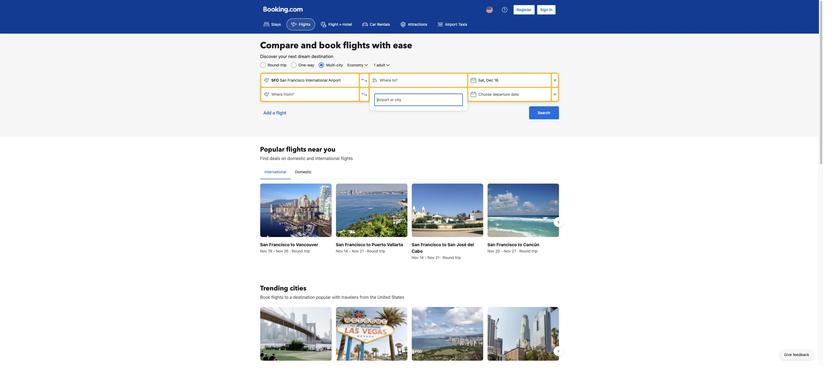 Task type: describe. For each thing, give the bounding box(es) containing it.
honolulu, united states of america image
[[412, 308, 483, 361]]

choose
[[479, 92, 492, 97]]

where for where to?
[[380, 78, 391, 83]]

on
[[281, 156, 286, 161]]

way
[[308, 63, 315, 67]]

flights link
[[287, 18, 315, 30]]

to for puerto
[[367, 243, 371, 248]]

add
[[264, 111, 272, 116]]

ease
[[393, 40, 413, 52]]

in
[[550, 7, 553, 12]]

one-
[[299, 63, 308, 67]]

from?
[[284, 92, 294, 97]]

attractions link
[[396, 18, 432, 30]]

book
[[319, 40, 341, 52]]

where for where from?
[[271, 92, 283, 97]]

destination inside trending cities book flights to a destination popular with travelers from the united states
[[293, 296, 315, 300]]

stays link
[[259, 18, 286, 30]]

san francisco to vancouver nov 19 - nov 26 · round trip
[[260, 243, 318, 254]]

francisco up from? at top left
[[288, 78, 305, 83]]

where to?
[[380, 78, 398, 83]]

register link
[[514, 5, 535, 15]]

sign in
[[541, 7, 553, 12]]

domestic
[[288, 156, 306, 161]]

hotel
[[343, 22, 352, 27]]

international
[[315, 156, 340, 161]]

city
[[337, 63, 343, 67]]

14 inside san francisco to puerto vallarta nov 14 - nov 21 · round trip
[[344, 249, 348, 254]]

attractions
[[408, 22, 428, 27]]

domestic
[[295, 170, 312, 175]]

the
[[370, 296, 377, 300]]

las vegas, united states of america image
[[336, 308, 408, 361]]

adult
[[377, 63, 386, 67]]

feedback
[[794, 353, 810, 358]]

1
[[374, 63, 376, 67]]

sat, dec 16
[[479, 78, 499, 83]]

21 inside san francisco to puerto vallarta nov 14 - nov 21 · round trip
[[360, 249, 364, 254]]

flights inside compare and book flights with ease discover your next dream destination
[[343, 40, 370, 52]]

car rentals link
[[358, 18, 395, 30]]

with inside compare and book flights with ease discover your next dream destination
[[372, 40, 391, 52]]

sfo san francisco international airport
[[271, 78, 341, 83]]

dec
[[487, 78, 494, 83]]

international button
[[260, 165, 291, 179]]

destination inside compare and book flights with ease discover your next dream destination
[[312, 54, 334, 59]]

flights inside trending cities book flights to a destination popular with travelers from the united states
[[271, 296, 284, 300]]

sign in link
[[537, 5, 556, 15]]

choose departure date button
[[469, 88, 551, 101]]

compare and book flights with ease discover your next dream destination
[[260, 40, 413, 59]]

+
[[339, 22, 342, 27]]

round-
[[268, 63, 281, 67]]

1 adult
[[374, 63, 386, 67]]

your
[[279, 54, 287, 59]]

trip down your
[[281, 63, 287, 67]]

trip inside san francisco to puerto vallarta nov 14 - nov 21 · round trip
[[379, 249, 385, 254]]

puerto
[[372, 243, 386, 248]]

19
[[268, 249, 272, 254]]

round inside san francisco to san josé del cabo nov 14 - nov 21 · round trip
[[443, 256, 454, 260]]

flight + hotel link
[[316, 18, 357, 30]]

0 horizontal spatial airport
[[329, 78, 341, 83]]

give feedback button
[[780, 351, 814, 360]]

josé
[[457, 243, 467, 248]]

one-way
[[299, 63, 315, 67]]

deals
[[270, 156, 280, 161]]

and inside popular flights near you find deals on domestic and international flights
[[307, 156, 314, 161]]

date
[[511, 92, 519, 97]]

car rentals
[[370, 22, 390, 27]]

francisco for san francisco to cancún
[[497, 243, 517, 248]]

where from? button
[[261, 88, 359, 101]]

from
[[360, 296, 369, 300]]

flight
[[276, 111, 287, 116]]

trending
[[260, 285, 288, 294]]

region containing san francisco to vancouver
[[256, 182, 564, 263]]

trending cities book flights to a destination popular with travelers from the united states
[[260, 285, 404, 300]]

where to? button
[[370, 74, 468, 87]]

to for vancouver
[[291, 243, 295, 248]]

give
[[785, 353, 792, 358]]

rentals
[[377, 22, 390, 27]]

· inside san francisco to puerto vallarta nov 14 - nov 21 · round trip
[[365, 249, 366, 254]]

add a flight button
[[260, 107, 290, 120]]

14 inside san francisco to san josé del cabo nov 14 - nov 21 · round trip
[[420, 256, 424, 260]]

san for san francisco to vancouver
[[260, 243, 268, 248]]

27
[[512, 249, 517, 254]]

add a flight
[[264, 111, 287, 116]]

- inside san francisco to vancouver nov 19 - nov 26 · round trip
[[273, 249, 275, 254]]

domestic button
[[291, 165, 316, 179]]

20
[[496, 249, 500, 254]]

21 inside san francisco to san josé del cabo nov 14 - nov 21 · round trip
[[436, 256, 440, 260]]

sfo
[[271, 78, 279, 83]]

multi-
[[326, 63, 337, 67]]

stays
[[271, 22, 281, 27]]

16
[[495, 78, 499, 83]]



Task type: locate. For each thing, give the bounding box(es) containing it.
to inside san francisco to puerto vallarta nov 14 - nov 21 · round trip
[[367, 243, 371, 248]]

1 region from the top
[[256, 182, 564, 263]]

0 horizontal spatial where
[[271, 92, 283, 97]]

a right add
[[273, 111, 275, 116]]

trip down cancún
[[532, 249, 538, 254]]

to inside san francisco to san josé del cabo nov 14 - nov 21 · round trip
[[442, 243, 447, 248]]

cabo
[[412, 249, 423, 254]]

1 vertical spatial with
[[332, 296, 341, 300]]

0 vertical spatial a
[[273, 111, 275, 116]]

1 vertical spatial airport
[[329, 78, 341, 83]]

sat, dec 16 button
[[469, 74, 551, 87]]

francisco up 26
[[269, 243, 290, 248]]

choose departure date
[[479, 92, 519, 97]]

26
[[284, 249, 289, 254]]

dream
[[298, 54, 311, 59]]

popular
[[316, 296, 331, 300]]

francisco up cabo
[[421, 243, 441, 248]]

0 horizontal spatial 21
[[360, 249, 364, 254]]

to inside san francisco to cancún nov 20 - nov 27 · round trip
[[518, 243, 523, 248]]

del
[[468, 243, 474, 248]]

to down the trending
[[285, 296, 289, 300]]

trip down puerto
[[379, 249, 385, 254]]

0 horizontal spatial 14
[[344, 249, 348, 254]]

to?
[[392, 78, 398, 83]]

search
[[538, 111, 551, 115]]

los angeles, united states of america image
[[488, 308, 559, 361]]

francisco inside san francisco to vancouver nov 19 - nov 26 · round trip
[[269, 243, 290, 248]]

search button
[[529, 107, 559, 120]]

popular flights near you find deals on domestic and international flights
[[260, 145, 353, 161]]

flights up economy
[[343, 40, 370, 52]]

flight + hotel
[[329, 22, 352, 27]]

taxis
[[459, 22, 467, 27]]

a inside trending cities book flights to a destination popular with travelers from the united states
[[290, 296, 292, 300]]

cities
[[290, 285, 307, 294]]

-
[[273, 249, 275, 254], [349, 249, 351, 254], [501, 249, 503, 254], [425, 256, 427, 260]]

san for san francisco to san josé del cabo
[[412, 243, 420, 248]]

a inside button
[[273, 111, 275, 116]]

san for san francisco to puerto vallarta
[[336, 243, 344, 248]]

find
[[260, 156, 269, 161]]

states
[[392, 296, 404, 300]]

and down near on the top of the page
[[307, 156, 314, 161]]

near
[[308, 145, 322, 154]]

1 horizontal spatial international
[[306, 78, 328, 83]]

compare
[[260, 40, 299, 52]]

francisco for san francisco to puerto vallarta
[[345, 243, 366, 248]]

tab list containing international
[[260, 165, 559, 180]]

with up adult
[[372, 40, 391, 52]]

san francisco to vancouver image
[[260, 184, 332, 238]]

0 vertical spatial region
[[256, 182, 564, 263]]

francisco inside san francisco to puerto vallarta nov 14 - nov 21 · round trip
[[345, 243, 366, 248]]

flights up "domestic"
[[286, 145, 307, 154]]

1 horizontal spatial with
[[372, 40, 391, 52]]

airport down multi-city on the top left of page
[[329, 78, 341, 83]]

sat,
[[479, 78, 486, 83]]

give feedback
[[785, 353, 810, 358]]

1 vertical spatial a
[[290, 296, 292, 300]]

round
[[292, 249, 303, 254], [367, 249, 378, 254], [520, 249, 531, 254], [443, 256, 454, 260]]

flights
[[343, 40, 370, 52], [286, 145, 307, 154], [341, 156, 353, 161], [271, 296, 284, 300]]

to
[[291, 243, 295, 248], [367, 243, 371, 248], [442, 243, 447, 248], [518, 243, 523, 248], [285, 296, 289, 300]]

san inside san francisco to puerto vallarta nov 14 - nov 21 · round trip
[[336, 243, 344, 248]]

0 vertical spatial destination
[[312, 54, 334, 59]]

where from?
[[271, 92, 294, 97]]

0 vertical spatial international
[[306, 78, 328, 83]]

francisco
[[288, 78, 305, 83], [269, 243, 290, 248], [345, 243, 366, 248], [421, 243, 441, 248], [497, 243, 517, 248]]

1 horizontal spatial 14
[[420, 256, 424, 260]]

1 vertical spatial where
[[271, 92, 283, 97]]

1 horizontal spatial a
[[290, 296, 292, 300]]

1 vertical spatial destination
[[293, 296, 315, 300]]

destination up multi-
[[312, 54, 334, 59]]

next
[[288, 54, 297, 59]]

flights right international
[[341, 156, 353, 161]]

1 adult button
[[373, 62, 392, 69]]

cancún
[[524, 243, 540, 248]]

and up dream
[[301, 40, 317, 52]]

international down deals
[[265, 170, 287, 175]]

san for san francisco to cancún
[[488, 243, 496, 248]]

san inside san francisco to vancouver nov 19 - nov 26 · round trip
[[260, 243, 268, 248]]

international inside button
[[265, 170, 287, 175]]

popular
[[260, 145, 285, 154]]

with inside trending cities book flights to a destination popular with travelers from the united states
[[332, 296, 341, 300]]

trip down josé
[[455, 256, 461, 260]]

trip inside san francisco to vancouver nov 19 - nov 26 · round trip
[[304, 249, 310, 254]]

san francisco to san josé del cabo nov 14 - nov 21 · round trip
[[412, 243, 474, 260]]

san francisco to puerto vallarta image
[[336, 184, 408, 238]]

round inside san francisco to puerto vallarta nov 14 - nov 21 · round trip
[[367, 249, 378, 254]]

1 vertical spatial 21
[[436, 256, 440, 260]]

destination down "cities" at the bottom left of page
[[293, 296, 315, 300]]

a down "cities" at the bottom left of page
[[290, 296, 292, 300]]

register
[[517, 7, 532, 12]]

airport taxis link
[[433, 18, 472, 30]]

1 horizontal spatial 21
[[436, 256, 440, 260]]

flights down the trending
[[271, 296, 284, 300]]

francisco left puerto
[[345, 243, 366, 248]]

to for cancún
[[518, 243, 523, 248]]

airport
[[445, 22, 458, 27], [329, 78, 341, 83]]

0 vertical spatial with
[[372, 40, 391, 52]]

san francisco to cancún image
[[488, 184, 559, 238]]

- inside san francisco to puerto vallarta nov 14 - nov 21 · round trip
[[349, 249, 351, 254]]

vallarta
[[387, 243, 403, 248]]

- inside san francisco to cancún nov 20 - nov 27 · round trip
[[501, 249, 503, 254]]

francisco inside san francisco to cancún nov 20 - nov 27 · round trip
[[497, 243, 517, 248]]

· inside san francisco to san josé del cabo nov 14 - nov 21 · round trip
[[441, 256, 442, 260]]

0 horizontal spatial international
[[265, 170, 287, 175]]

21
[[360, 249, 364, 254], [436, 256, 440, 260]]

to inside trending cities book flights to a destination popular with travelers from the united states
[[285, 296, 289, 300]]

0 vertical spatial 14
[[344, 249, 348, 254]]

14
[[344, 249, 348, 254], [420, 256, 424, 260]]

to left cancún
[[518, 243, 523, 248]]

2 region from the top
[[256, 306, 564, 366]]

0 vertical spatial and
[[301, 40, 317, 52]]

0 horizontal spatial with
[[332, 296, 341, 300]]

where left to?
[[380, 78, 391, 83]]

trip inside san francisco to san josé del cabo nov 14 - nov 21 · round trip
[[455, 256, 461, 260]]

1 horizontal spatial where
[[380, 78, 391, 83]]

1 horizontal spatial airport
[[445, 22, 458, 27]]

travelers
[[342, 296, 359, 300]]

- inside san francisco to san josé del cabo nov 14 - nov 21 · round trip
[[425, 256, 427, 260]]

francisco up "27"
[[497, 243, 517, 248]]

san inside san francisco to cancún nov 20 - nov 27 · round trip
[[488, 243, 496, 248]]

trip inside san francisco to cancún nov 20 - nov 27 · round trip
[[532, 249, 538, 254]]

a
[[273, 111, 275, 116], [290, 296, 292, 300]]

san francisco to puerto vallarta nov 14 - nov 21 · round trip
[[336, 243, 403, 254]]

flight
[[329, 22, 338, 27]]

tab list
[[260, 165, 559, 180]]

where left from? at top left
[[271, 92, 283, 97]]

0 vertical spatial where
[[380, 78, 391, 83]]

economy
[[348, 63, 364, 67]]

0 vertical spatial airport
[[445, 22, 458, 27]]

airport left the taxis on the top of the page
[[445, 22, 458, 27]]

and inside compare and book flights with ease discover your next dream destination
[[301, 40, 317, 52]]

with
[[372, 40, 391, 52], [332, 296, 341, 300]]

new york, united states of america image
[[260, 308, 332, 361]]

Airport or city text field
[[377, 97, 461, 103]]

book
[[260, 296, 270, 300]]

destination
[[312, 54, 334, 59], [293, 296, 315, 300]]

region
[[256, 182, 564, 263], [256, 306, 564, 366]]

francisco for san francisco to san josé del cabo
[[421, 243, 441, 248]]

· inside san francisco to cancún nov 20 - nov 27 · round trip
[[518, 249, 519, 254]]

trip
[[281, 63, 287, 67], [304, 249, 310, 254], [379, 249, 385, 254], [532, 249, 538, 254], [455, 256, 461, 260]]

vancouver
[[296, 243, 318, 248]]

you
[[324, 145, 336, 154]]

1 vertical spatial 14
[[420, 256, 424, 260]]

· inside san francisco to vancouver nov 19 - nov 26 · round trip
[[290, 249, 291, 254]]

round inside san francisco to vancouver nov 19 - nov 26 · round trip
[[292, 249, 303, 254]]

to for san
[[442, 243, 447, 248]]

to left vancouver
[[291, 243, 295, 248]]

1 vertical spatial region
[[256, 306, 564, 366]]

multi-city
[[326, 63, 343, 67]]

with right popular
[[332, 296, 341, 300]]

0 vertical spatial 21
[[360, 249, 364, 254]]

to left puerto
[[367, 243, 371, 248]]

to inside san francisco to vancouver nov 19 - nov 26 · round trip
[[291, 243, 295, 248]]

airport taxis
[[445, 22, 467, 27]]

1 vertical spatial international
[[265, 170, 287, 175]]

to left josé
[[442, 243, 447, 248]]

san francisco to san josé del cabo image
[[412, 184, 483, 238]]

discover
[[260, 54, 277, 59]]

trip down vancouver
[[304, 249, 310, 254]]

international
[[306, 78, 328, 83], [265, 170, 287, 175]]

booking.com logo image
[[264, 6, 303, 13], [264, 6, 303, 13]]

0 horizontal spatial a
[[273, 111, 275, 116]]

francisco inside san francisco to san josé del cabo nov 14 - nov 21 · round trip
[[421, 243, 441, 248]]

1 vertical spatial and
[[307, 156, 314, 161]]

round inside san francisco to cancún nov 20 - nov 27 · round trip
[[520, 249, 531, 254]]

sign
[[541, 7, 549, 12]]

francisco for san francisco to vancouver
[[269, 243, 290, 248]]

international up 'where from?' dropdown button
[[306, 78, 328, 83]]

and
[[301, 40, 317, 52], [307, 156, 314, 161]]



Task type: vqa. For each thing, say whether or not it's contained in the screenshot.
give
yes



